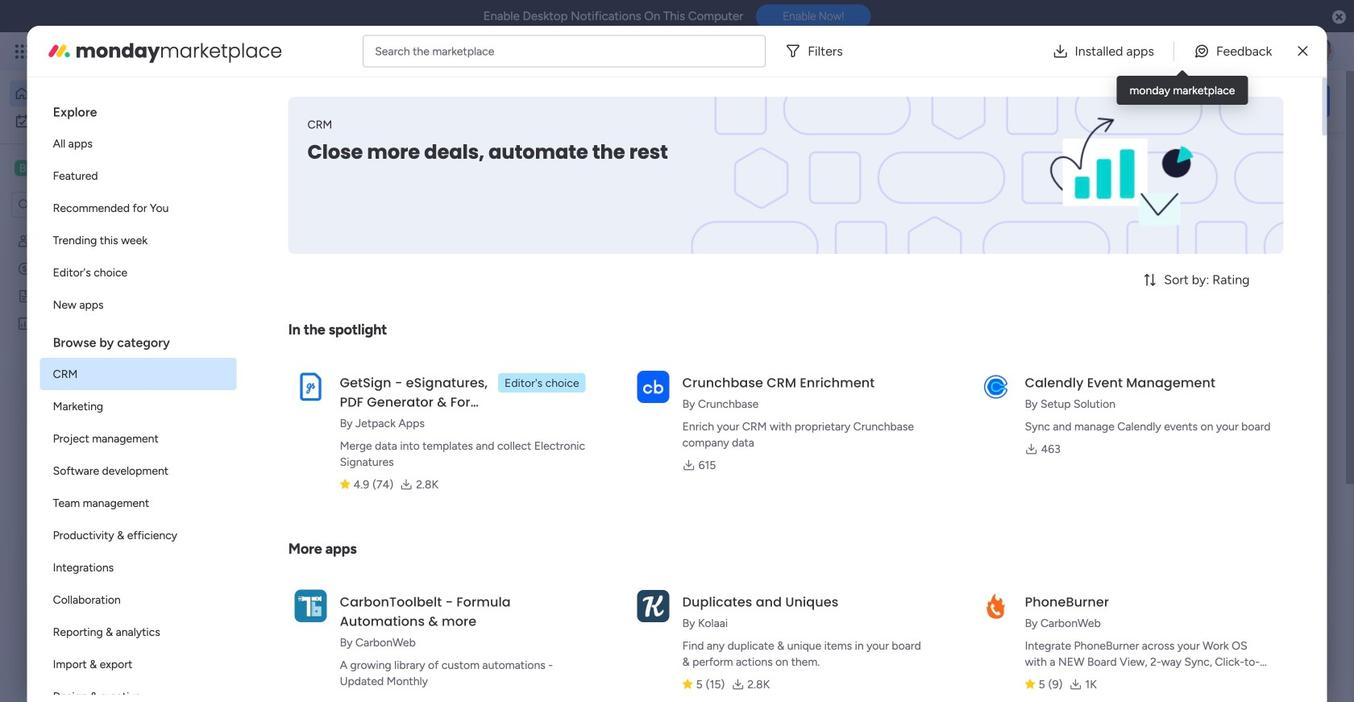 Task type: locate. For each thing, give the bounding box(es) containing it.
0 horizontal spatial lottie animation element
[[0, 539, 206, 702]]

public board image
[[17, 288, 32, 304], [269, 326, 287, 344]]

0 horizontal spatial public board image
[[17, 288, 32, 304]]

check circle image
[[1112, 184, 1123, 196], [1112, 204, 1123, 216]]

quick search results list box
[[249, 183, 1050, 594]]

component image
[[533, 352, 547, 366]]

lottie animation image
[[632, 71, 1085, 132], [0, 539, 206, 702]]

lottie animation element
[[632, 71, 1085, 132], [0, 539, 206, 702]]

select product image
[[15, 44, 31, 60]]

monday marketplace image left search everything image
[[1174, 44, 1191, 60]]

v2 bolt switch image
[[1227, 92, 1236, 110]]

1 horizontal spatial monday marketplace image
[[1174, 44, 1191, 60]]

1 heading from the top
[[40, 90, 237, 127]]

1 vertical spatial lottie animation image
[[0, 539, 206, 702]]

1 vertical spatial heading
[[40, 321, 237, 358]]

1 check circle image from the top
[[1112, 184, 1123, 196]]

getting started element
[[1088, 620, 1330, 684]]

list box
[[40, 90, 237, 702], [0, 224, 206, 555]]

2 element
[[412, 639, 431, 659]]

0 vertical spatial heading
[[40, 90, 237, 127]]

1 vertical spatial check circle image
[[1112, 204, 1123, 216]]

banner logo image
[[970, 97, 1264, 254]]

0 vertical spatial lottie animation element
[[632, 71, 1085, 132]]

1 horizontal spatial lottie animation image
[[632, 71, 1085, 132]]

option
[[10, 108, 196, 134], [40, 127, 237, 160], [40, 160, 237, 192], [40, 192, 237, 224], [40, 224, 237, 256], [0, 227, 206, 230], [40, 256, 237, 289], [40, 289, 237, 321], [40, 358, 237, 390], [40, 390, 237, 422], [40, 422, 237, 455], [40, 455, 237, 487], [40, 487, 237, 519], [40, 519, 237, 551], [40, 551, 237, 584], [40, 584, 237, 616], [40, 616, 237, 648], [40, 648, 237, 680]]

0 vertical spatial lottie animation image
[[632, 71, 1085, 132]]

v2 user feedback image
[[1101, 92, 1113, 110]]

terry turtle image
[[1309, 39, 1335, 64]]

monday marketplace image right select product icon
[[46, 38, 72, 64]]

1 vertical spatial public board image
[[269, 326, 287, 344]]

0 vertical spatial public board image
[[17, 288, 32, 304]]

0 vertical spatial check circle image
[[1112, 184, 1123, 196]]

monday marketplace image
[[46, 38, 72, 64], [1174, 44, 1191, 60]]

1 vertical spatial lottie animation element
[[0, 539, 206, 702]]

heading
[[40, 90, 237, 127], [40, 321, 237, 358]]

app logo image
[[295, 371, 327, 403], [637, 371, 670, 403], [980, 371, 1012, 403], [295, 590, 327, 622], [637, 590, 670, 622], [980, 590, 1012, 622]]



Task type: describe. For each thing, give the bounding box(es) containing it.
1 horizontal spatial public board image
[[269, 326, 287, 344]]

circle o image
[[1112, 225, 1123, 237]]

search everything image
[[1214, 44, 1230, 60]]

0 horizontal spatial lottie animation image
[[0, 539, 206, 702]]

update feed image
[[1104, 44, 1120, 60]]

0 horizontal spatial monday marketplace image
[[46, 38, 72, 64]]

dapulse close image
[[1332, 9, 1346, 26]]

circle o image
[[1112, 245, 1123, 257]]

dapulse x slim image
[[1306, 149, 1325, 168]]

2 heading from the top
[[40, 321, 237, 358]]

help image
[[1249, 44, 1266, 60]]

templates image image
[[1103, 357, 1316, 468]]

2 image
[[1116, 33, 1130, 51]]

dapulse x slim image
[[1298, 42, 1308, 61]]

2 check circle image from the top
[[1112, 204, 1123, 216]]

public dashboard image
[[17, 316, 32, 331]]

notifications image
[[1068, 44, 1084, 60]]

Search in workspace field
[[34, 195, 135, 214]]

see plans image
[[267, 43, 282, 61]]

1 horizontal spatial lottie animation element
[[632, 71, 1085, 132]]



Task type: vqa. For each thing, say whether or not it's contained in the screenshot.
circle o image
yes



